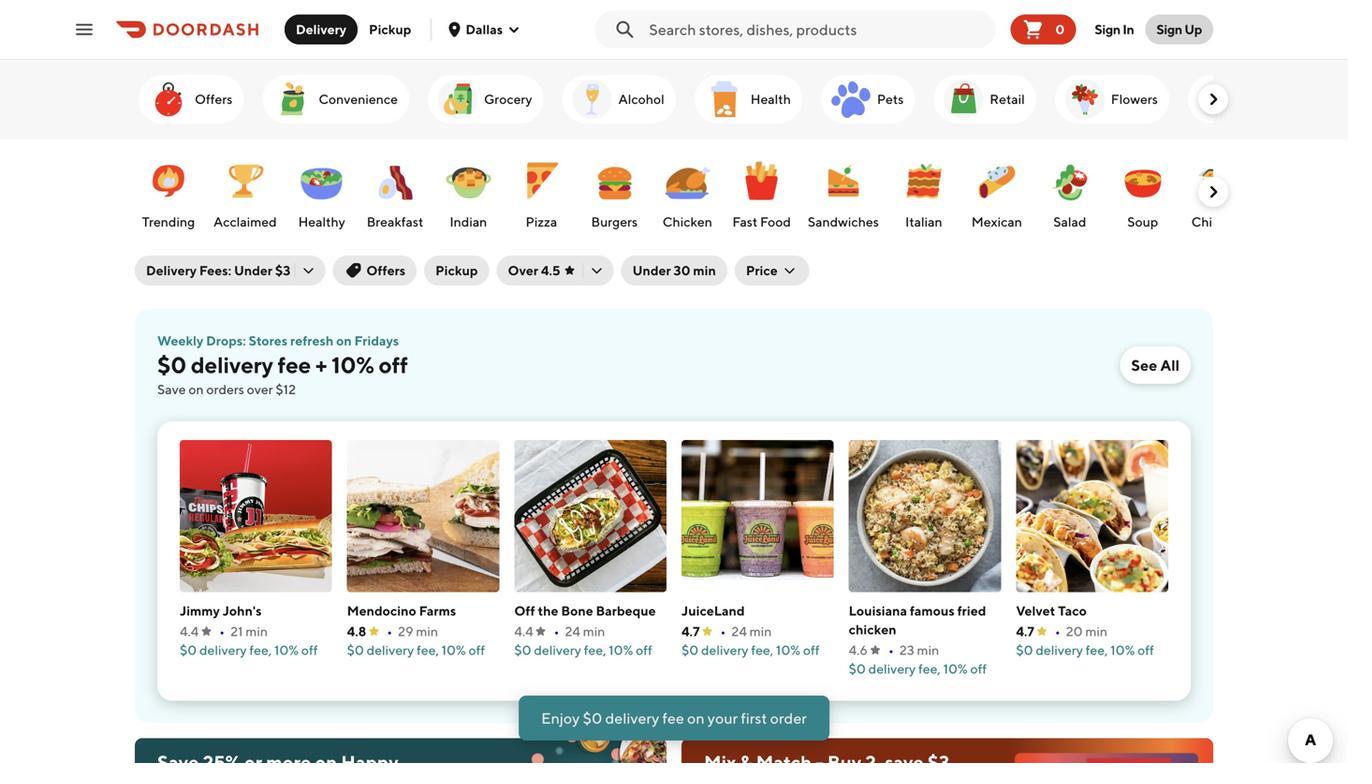 Task type: vqa. For each thing, say whether or not it's contained in the screenshot.
-
no



Task type: locate. For each thing, give the bounding box(es) containing it.
10% for mendocino farms
[[442, 643, 466, 658]]

on right refresh
[[336, 333, 352, 348]]

under 30 min button
[[621, 256, 727, 286]]

on left your
[[687, 709, 705, 727]]

delivery up convenience link
[[296, 22, 347, 37]]

10%
[[332, 352, 374, 378], [274, 643, 299, 658], [442, 643, 466, 658], [609, 643, 633, 658], [776, 643, 801, 658], [1111, 643, 1135, 658], [943, 661, 968, 677]]

2 24 from the left
[[732, 624, 747, 639]]

off
[[379, 352, 408, 378], [301, 643, 318, 658], [469, 643, 485, 658], [636, 643, 652, 658], [803, 643, 820, 658], [1138, 643, 1154, 658], [971, 661, 987, 677]]

1 vertical spatial on
[[189, 382, 204, 397]]

delivery for delivery fees: under $3
[[146, 263, 197, 278]]

see all
[[1132, 356, 1180, 374]]

4.4 for off the bone barbeque
[[514, 624, 533, 639]]

$0 delivery fee, 10% off for jimmy john's
[[180, 643, 318, 658]]

farms
[[419, 603, 456, 619]]

under inside 'under 30 min' button
[[633, 263, 671, 278]]

Store search: begin typing to search for stores available on DoorDash text field
[[649, 19, 988, 40]]

the
[[538, 603, 559, 619]]

juiceland
[[682, 603, 745, 619]]

open menu image
[[73, 18, 96, 41]]

alcohol link
[[562, 75, 676, 124]]

$0 delivery fee, 10% off for off the bone barbeque
[[514, 643, 652, 658]]

4.8
[[347, 624, 366, 639]]

pizza
[[526, 214, 557, 229]]

0 horizontal spatial offers
[[195, 91, 233, 107]]

fees:
[[199, 263, 231, 278]]

retail image
[[941, 77, 986, 122]]

delivery down 23
[[869, 661, 916, 677]]

0 vertical spatial offers
[[195, 91, 233, 107]]

$0 delivery fee, 10% off
[[180, 643, 318, 658], [347, 643, 485, 658], [514, 643, 652, 658], [682, 643, 820, 658], [1016, 643, 1154, 658], [849, 661, 987, 677]]

soup
[[1128, 214, 1159, 229]]

1 horizontal spatial on
[[336, 333, 352, 348]]

• left 21
[[219, 624, 225, 639]]

first
[[741, 709, 767, 727]]

0 horizontal spatial fee
[[278, 352, 311, 378]]

29
[[398, 624, 413, 639]]

1 vertical spatial delivery
[[146, 263, 197, 278]]

offers button
[[333, 256, 417, 286]]

pickup
[[369, 22, 411, 37], [436, 263, 478, 278]]

min right 20
[[1086, 624, 1108, 639]]

1 horizontal spatial pickup
[[436, 263, 478, 278]]

mendocino
[[347, 603, 416, 619]]

offers image
[[146, 77, 191, 122]]

fee, down • 21 min
[[249, 643, 272, 658]]

1 horizontal spatial 24
[[732, 624, 747, 639]]

0 horizontal spatial delivery
[[146, 263, 197, 278]]

delivery down 20
[[1036, 643, 1083, 658]]

$0 down 4.8 in the bottom of the page
[[347, 643, 364, 658]]

min right 30
[[693, 263, 716, 278]]

pickup button up convenience
[[358, 15, 423, 44]]

order
[[770, 709, 807, 727]]

4.5
[[541, 263, 561, 278]]

fee, down • 20 min
[[1086, 643, 1108, 658]]

$0 down 'velvet'
[[1016, 643, 1033, 658]]

pickup down indian
[[436, 263, 478, 278]]

pets image
[[829, 77, 874, 122]]

2 horizontal spatial on
[[687, 709, 705, 727]]

24
[[565, 624, 581, 639], [732, 624, 747, 639]]

min for velvet taco
[[1086, 624, 1108, 639]]

on right save
[[189, 382, 204, 397]]

delivery for louisiana famous fried chicken
[[869, 661, 916, 677]]

1 horizontal spatial pickup button
[[424, 256, 489, 286]]

fee, down • 23 min
[[919, 661, 941, 677]]

pets
[[877, 91, 904, 107]]

delivery down 29
[[367, 643, 414, 658]]

grocery
[[484, 91, 532, 107]]

delivery for velvet taco
[[1036, 643, 1083, 658]]

fried
[[958, 603, 986, 619]]

min right 21
[[246, 624, 268, 639]]

velvet taco
[[1016, 603, 1087, 619]]

fee left your
[[662, 709, 684, 727]]

fee, down off the bone barbeque
[[584, 643, 606, 658]]

on for first
[[687, 709, 705, 727]]

sign
[[1095, 22, 1121, 37], [1157, 22, 1182, 37]]

off for off the bone barbeque
[[636, 643, 652, 658]]

min for louisiana famous fried chicken
[[917, 643, 939, 658]]

• 21 min
[[219, 624, 268, 639]]

2 • 24 min from the left
[[721, 624, 772, 639]]

0 horizontal spatial pickup button
[[358, 15, 423, 44]]

$0 down juiceland
[[682, 643, 699, 658]]

delivery down 21
[[199, 643, 247, 658]]

$0 delivery fee, 10% off down • 23 min
[[849, 661, 987, 677]]

4.4 down jimmy
[[180, 624, 199, 639]]

1 vertical spatial pickup
[[436, 263, 478, 278]]

min up first
[[750, 624, 772, 639]]

fee, for juiceland
[[751, 643, 774, 658]]

off
[[514, 603, 535, 619]]

10% for off the bone barbeque
[[609, 643, 633, 658]]

$0 inside the weekly drops: stores refresh on fridays $0 delivery fee + 10% off save on orders over $12
[[157, 352, 186, 378]]

• left 29
[[387, 624, 392, 639]]

health image
[[702, 77, 747, 122]]

weekly
[[157, 333, 203, 348]]

1 horizontal spatial under
[[633, 263, 671, 278]]

$12
[[276, 382, 296, 397]]

0 horizontal spatial 4.4
[[180, 624, 199, 639]]

min right 29
[[416, 624, 438, 639]]

offers right the offers image
[[195, 91, 233, 107]]

4.7 down juiceland
[[682, 624, 700, 639]]

flowers
[[1111, 91, 1158, 107]]

delivery for mendocino farms
[[367, 643, 414, 658]]

delivery left fees:
[[146, 263, 197, 278]]

$0
[[157, 352, 186, 378], [180, 643, 197, 658], [347, 643, 364, 658], [514, 643, 531, 658], [682, 643, 699, 658], [1016, 643, 1033, 658], [849, 661, 866, 677], [583, 709, 602, 727]]

$0 delivery fee, 10% off down • 21 min
[[180, 643, 318, 658]]

1 4.4 from the left
[[180, 624, 199, 639]]

1 under from the left
[[234, 263, 273, 278]]

0 vertical spatial delivery
[[296, 22, 347, 37]]

sign up
[[1157, 22, 1202, 37]]

$0 delivery fee, 10% off down off the bone barbeque
[[514, 643, 652, 658]]

offers link
[[139, 75, 244, 124]]

• 24 min down juiceland
[[721, 624, 772, 639]]

• left 20
[[1055, 624, 1061, 639]]

• 24 min down bone
[[554, 624, 605, 639]]

1 24 from the left
[[565, 624, 581, 639]]

$0 delivery fee, 10% off down juiceland
[[682, 643, 820, 658]]

4.7
[[682, 624, 700, 639], [1016, 624, 1035, 639]]

pickup right delivery button
[[369, 22, 411, 37]]

1 horizontal spatial sign
[[1157, 22, 1182, 37]]

0 horizontal spatial • 24 min
[[554, 624, 605, 639]]

delivery for juiceland
[[701, 643, 749, 658]]

orders
[[206, 382, 244, 397]]

$0 down the 4.6
[[849, 661, 866, 677]]

offers down breakfast
[[366, 263, 406, 278]]

sign left in
[[1095, 22, 1121, 37]]

1 horizontal spatial delivery
[[296, 22, 347, 37]]

1 vertical spatial fee
[[662, 709, 684, 727]]

4.7 for juiceland
[[682, 624, 700, 639]]

0 horizontal spatial sign
[[1095, 22, 1121, 37]]

fee,
[[249, 643, 272, 658], [417, 643, 439, 658], [584, 643, 606, 658], [751, 643, 774, 658], [1086, 643, 1108, 658], [919, 661, 941, 677]]

taco
[[1058, 603, 1087, 619]]

0 vertical spatial fee
[[278, 352, 311, 378]]

$0 delivery fee, 10% off for juiceland
[[682, 643, 820, 658]]

john's
[[223, 603, 262, 619]]

acclaimed link
[[210, 149, 281, 235]]

delivery down the
[[534, 643, 581, 658]]

over
[[508, 263, 538, 278]]

min for off the bone barbeque
[[583, 624, 605, 639]]

sign for sign up
[[1157, 22, 1182, 37]]

convenience
[[319, 91, 398, 107]]

min inside button
[[693, 263, 716, 278]]

fee, down • 29 min
[[417, 643, 439, 658]]

1 sign from the left
[[1095, 22, 1121, 37]]

$0 down jimmy
[[180, 643, 197, 658]]

• left 23
[[889, 643, 894, 658]]

• 24 min for 4.7
[[721, 624, 772, 639]]

2 vertical spatial on
[[687, 709, 705, 727]]

under
[[234, 263, 273, 278], [633, 263, 671, 278]]

min right 23
[[917, 643, 939, 658]]

• 20 min
[[1055, 624, 1108, 639]]

delivery inside delivery button
[[296, 22, 347, 37]]

$0 delivery fee, 10% off down • 20 min
[[1016, 643, 1154, 658]]

• for louisiana famous fried chicken
[[889, 643, 894, 658]]

under left 30
[[633, 263, 671, 278]]

1 horizontal spatial 4.4
[[514, 624, 533, 639]]

1 horizontal spatial offers
[[366, 263, 406, 278]]

$0 up save
[[157, 352, 186, 378]]

italian
[[905, 214, 943, 229]]

2 4.7 from the left
[[1016, 624, 1035, 639]]

min for jimmy john's
[[246, 624, 268, 639]]

24 down bone
[[565, 624, 581, 639]]

• for juiceland
[[721, 624, 726, 639]]

0 horizontal spatial 4.7
[[682, 624, 700, 639]]

4.4 for jimmy john's
[[180, 624, 199, 639]]

1 horizontal spatial 4.7
[[1016, 624, 1035, 639]]

10% for velvet taco
[[1111, 643, 1135, 658]]

• for off the bone barbeque
[[554, 624, 560, 639]]

offers inside offers 'button'
[[366, 263, 406, 278]]

2 under from the left
[[633, 263, 671, 278]]

under left $3
[[234, 263, 273, 278]]

fee, up first
[[751, 643, 774, 658]]

$0 down off
[[514, 643, 531, 658]]

sign left 'up'
[[1157, 22, 1182, 37]]

offers
[[195, 91, 233, 107], [366, 263, 406, 278]]

on
[[336, 333, 352, 348], [189, 382, 204, 397], [687, 709, 705, 727]]

4.4
[[180, 624, 199, 639], [514, 624, 533, 639]]

health link
[[695, 75, 802, 124]]

delivery button
[[285, 15, 358, 44]]

0 vertical spatial pickup
[[369, 22, 411, 37]]

min down off the bone barbeque
[[583, 624, 605, 639]]

min
[[693, 263, 716, 278], [246, 624, 268, 639], [416, 624, 438, 639], [583, 624, 605, 639], [750, 624, 772, 639], [1086, 624, 1108, 639], [917, 643, 939, 658]]

delivery for jimmy john's
[[199, 643, 247, 658]]

$0 delivery fee, 10% off down • 29 min
[[347, 643, 485, 658]]

0 horizontal spatial under
[[234, 263, 273, 278]]

delivery
[[296, 22, 347, 37], [146, 263, 197, 278]]

4.4 down off
[[514, 624, 533, 639]]

2 sign from the left
[[1157, 22, 1182, 37]]

• down the
[[554, 624, 560, 639]]

4.7 down 'velvet'
[[1016, 624, 1035, 639]]

delivery down drops:
[[191, 352, 273, 378]]

•
[[219, 624, 225, 639], [387, 624, 392, 639], [554, 624, 560, 639], [721, 624, 726, 639], [1055, 624, 1061, 639], [889, 643, 894, 658]]

1 4.7 from the left
[[682, 624, 700, 639]]

chicken
[[663, 214, 712, 229]]

catering image
[[1196, 77, 1241, 122]]

pickup button
[[358, 15, 423, 44], [424, 256, 489, 286]]

delivery right enjoy
[[605, 709, 659, 727]]

1 vertical spatial offers
[[366, 263, 406, 278]]

fee up $12 on the left of the page
[[278, 352, 311, 378]]

0 vertical spatial on
[[336, 333, 352, 348]]

delivery down juiceland
[[701, 643, 749, 658]]

next button of carousel image
[[1204, 90, 1223, 109]]

flowers image
[[1063, 77, 1108, 122]]

2 4.4 from the left
[[514, 624, 533, 639]]

1 horizontal spatial • 24 min
[[721, 624, 772, 639]]

• down juiceland
[[721, 624, 726, 639]]

fast
[[733, 214, 758, 229]]

1 • 24 min from the left
[[554, 624, 605, 639]]

weekly drops: stores refresh on fridays $0 delivery fee + 10% off save on orders over $12
[[157, 333, 408, 397]]

pickup button down indian
[[424, 256, 489, 286]]

bone
[[561, 603, 593, 619]]

10% for juiceland
[[776, 643, 801, 658]]

24 down juiceland
[[732, 624, 747, 639]]

price
[[746, 263, 778, 278]]

offers inside offers link
[[195, 91, 233, 107]]

$0 delivery fee, 10% off for velvet taco
[[1016, 643, 1154, 658]]

30
[[674, 263, 691, 278]]

over 4.5
[[508, 263, 561, 278]]

0 horizontal spatial pickup
[[369, 22, 411, 37]]

sign up link
[[1146, 15, 1214, 44]]

0 horizontal spatial 24
[[565, 624, 581, 639]]

enjoy $0 delivery fee on your first order
[[541, 709, 807, 727]]

10% for jimmy john's
[[274, 643, 299, 658]]



Task type: describe. For each thing, give the bounding box(es) containing it.
your
[[708, 709, 738, 727]]

delivery fees: under $3
[[146, 263, 291, 278]]

fast food
[[733, 214, 791, 229]]

save
[[157, 382, 186, 397]]

velvet
[[1016, 603, 1056, 619]]

fee, for velvet taco
[[1086, 643, 1108, 658]]

drops:
[[206, 333, 246, 348]]

fee, for louisiana famous fried chicken
[[919, 661, 941, 677]]

retail
[[990, 91, 1025, 107]]

next button of carousel image
[[1204, 183, 1223, 201]]

off for velvet taco
[[1138, 643, 1154, 658]]

dallas button
[[447, 22, 522, 37]]

1 horizontal spatial fee
[[662, 709, 684, 727]]

23
[[900, 643, 915, 658]]

under 30 min
[[633, 263, 716, 278]]

convenience link
[[263, 75, 409, 124]]

fee, for off the bone barbeque
[[584, 643, 606, 658]]

off the bone barbeque
[[514, 603, 656, 619]]

grocery link
[[428, 75, 544, 124]]

$0 right enjoy
[[583, 709, 602, 727]]

10% for louisiana famous fried chicken
[[943, 661, 968, 677]]

• 23 min
[[889, 643, 939, 658]]

price button
[[735, 256, 810, 286]]

off for louisiana famous fried chicken
[[971, 661, 987, 677]]

fridays
[[354, 333, 399, 348]]

delivery for delivery
[[296, 22, 347, 37]]

healthy
[[298, 214, 345, 229]]

jimmy
[[180, 603, 220, 619]]

louisiana
[[849, 603, 907, 619]]

barbeque
[[596, 603, 656, 619]]

in
[[1123, 22, 1134, 37]]

min for mendocino farms
[[416, 624, 438, 639]]

$0 for jimmy john's
[[180, 643, 197, 658]]

4.6
[[849, 643, 868, 658]]

sign in
[[1095, 22, 1134, 37]]

trending link
[[137, 149, 200, 235]]

salad
[[1054, 214, 1087, 229]]

burgers
[[591, 214, 638, 229]]

over
[[247, 382, 273, 397]]

• for velvet taco
[[1055, 624, 1061, 639]]

acclaimed
[[213, 214, 277, 229]]

food
[[760, 214, 791, 229]]

0 horizontal spatial on
[[189, 382, 204, 397]]

retail link
[[934, 75, 1036, 124]]

4.7 for velvet taco
[[1016, 624, 1035, 639]]

chicken
[[849, 622, 897, 637]]

enjoy
[[541, 709, 580, 727]]

• 24 min for 4.4
[[554, 624, 605, 639]]

$3
[[275, 263, 291, 278]]

fee inside the weekly drops: stores refresh on fridays $0 delivery fee + 10% off save on orders over $12
[[278, 352, 311, 378]]

24 for 4.7
[[732, 624, 747, 639]]

dallas
[[466, 22, 503, 37]]

$0 for off the bone barbeque
[[514, 643, 531, 658]]

flowers link
[[1055, 75, 1169, 124]]

stores
[[249, 333, 288, 348]]

fee, for jimmy john's
[[249, 643, 272, 658]]

convenience image
[[270, 77, 315, 122]]

delivery for off the bone barbeque
[[534, 643, 581, 658]]

0 button
[[1011, 15, 1076, 44]]

up
[[1185, 22, 1202, 37]]

indian
[[450, 214, 487, 229]]

off for mendocino farms
[[469, 643, 485, 658]]

refresh
[[290, 333, 334, 348]]

mexican
[[972, 214, 1022, 229]]

$0 delivery fee, 10% off for louisiana famous fried chicken
[[849, 661, 987, 677]]

off for juiceland
[[803, 643, 820, 658]]

famous
[[910, 603, 955, 619]]

24 for 4.4
[[565, 624, 581, 639]]

1 vertical spatial pickup button
[[424, 256, 489, 286]]

fee, for mendocino farms
[[417, 643, 439, 658]]

louisiana famous fried chicken
[[849, 603, 986, 637]]

on for $0
[[336, 333, 352, 348]]

$0 for juiceland
[[682, 643, 699, 658]]

0 vertical spatial pickup button
[[358, 15, 423, 44]]

• 29 min
[[387, 624, 438, 639]]

delivery inside the weekly drops: stores refresh on fridays $0 delivery fee + 10% off save on orders over $12
[[191, 352, 273, 378]]

see
[[1132, 356, 1158, 374]]

jimmy john's
[[180, 603, 262, 619]]

alcohol
[[618, 91, 665, 107]]

all
[[1161, 356, 1180, 374]]

• for mendocino farms
[[387, 624, 392, 639]]

sign in link
[[1084, 11, 1146, 48]]

mendocino farms
[[347, 603, 456, 619]]

• for jimmy john's
[[219, 624, 225, 639]]

10% inside the weekly drops: stores refresh on fridays $0 delivery fee + 10% off save on orders over $12
[[332, 352, 374, 378]]

breakfast
[[367, 214, 424, 229]]

min for juiceland
[[750, 624, 772, 639]]

$0 for mendocino farms
[[347, 643, 364, 658]]

20
[[1066, 624, 1083, 639]]

+
[[315, 352, 327, 378]]

trending
[[142, 214, 195, 229]]

0
[[1056, 22, 1065, 37]]

alcohol image
[[570, 77, 615, 122]]

pets link
[[821, 75, 915, 124]]

health
[[751, 91, 791, 107]]

off for jimmy john's
[[301, 643, 318, 658]]

sign for sign in
[[1095, 22, 1121, 37]]

see all link
[[1120, 346, 1191, 384]]

$0 for velvet taco
[[1016, 643, 1033, 658]]

over 4.5 button
[[497, 256, 614, 286]]

grocery image
[[435, 77, 480, 122]]

21
[[231, 624, 243, 639]]

$0 delivery fee, 10% off for mendocino farms
[[347, 643, 485, 658]]

$0 for louisiana famous fried chicken
[[849, 661, 866, 677]]

sandwiches
[[808, 214, 879, 229]]

off inside the weekly drops: stores refresh on fridays $0 delivery fee + 10% off save on orders over $12
[[379, 352, 408, 378]]



